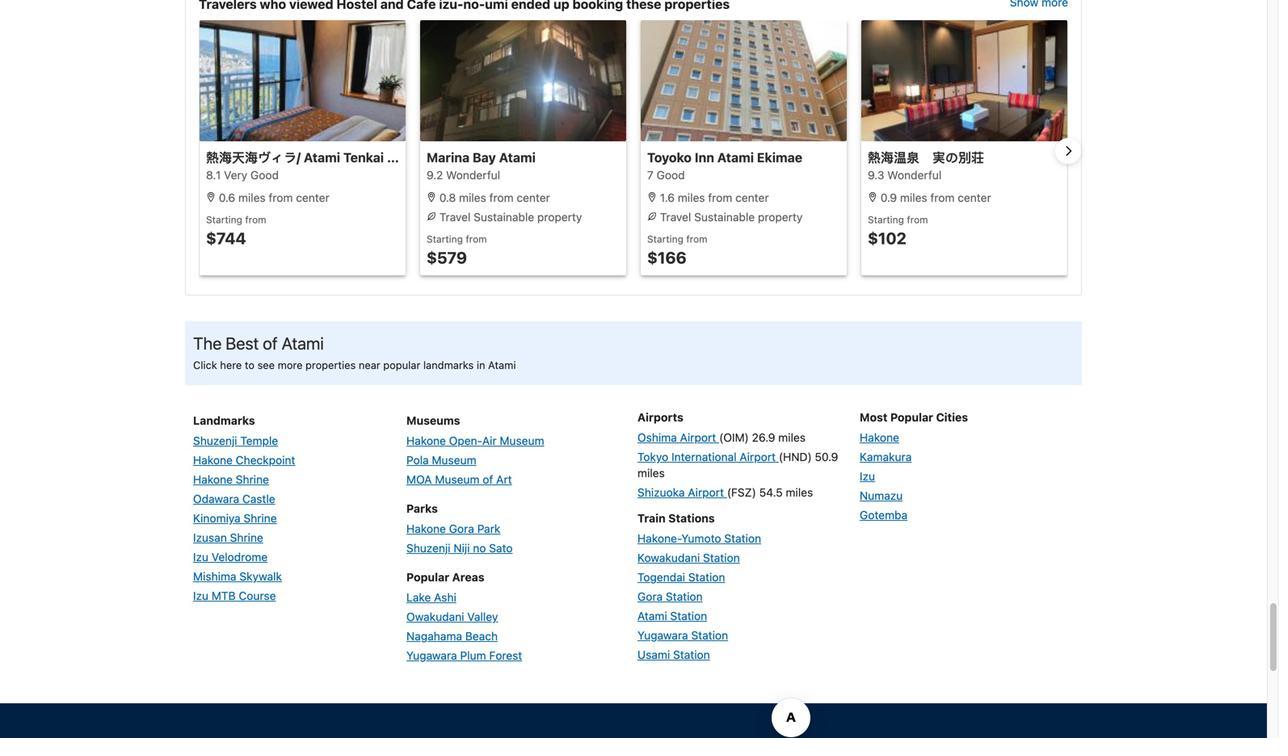 Task type: locate. For each thing, give the bounding box(es) containing it.
kinomiya shrine link
[[193, 512, 277, 525]]

yugawara station link
[[638, 629, 728, 643]]

2 travel sustainable property from the left
[[657, 211, 803, 224]]

hakone open-air museum link
[[406, 435, 544, 448]]

1 horizontal spatial sustainable
[[694, 211, 755, 224]]

3 center from the left
[[735, 191, 769, 205]]

0 vertical spatial shuzenji
[[193, 435, 237, 448]]

starting
[[206, 214, 242, 226], [868, 214, 904, 226], [427, 234, 463, 245], [647, 234, 684, 245]]

popular
[[383, 359, 420, 371]]

property down 0.8 miles from center
[[537, 211, 582, 224]]

starting up $102
[[868, 214, 904, 226]]

popular up lake ashi link
[[406, 571, 449, 584]]

starting inside starting from $166
[[647, 234, 684, 245]]

shrine up castle
[[236, 473, 269, 487]]

airport up "stations" at the bottom right of the page
[[688, 486, 724, 500]]

marina bay atami 9.2 wonderful
[[427, 150, 536, 182]]

starting inside "starting from $579"
[[427, 234, 463, 245]]

gora up niji
[[449, 523, 474, 536]]

castle
[[242, 493, 275, 506]]

miles down tokyo on the bottom
[[638, 467, 665, 480]]

gora inside the train stations hakone-yumoto station kowakudani station togendai station gora station atami station yugawara station usami station
[[638, 590, 663, 604]]

starting from $744
[[206, 214, 266, 248]]

velodrome
[[212, 551, 268, 564]]

stations
[[668, 512, 715, 525]]

center down the marina bay atami 9.2 wonderful
[[517, 191, 550, 205]]

atami right bay
[[499, 150, 536, 165]]

travel down "1.6"
[[660, 211, 691, 224]]

museums
[[406, 414, 460, 428]]

0 vertical spatial popular
[[890, 411, 933, 424]]

atami inside the marina bay atami 9.2 wonderful
[[499, 150, 536, 165]]

2 property from the left
[[758, 211, 803, 224]]

sato
[[489, 542, 513, 555]]

hakone-yumoto station link
[[638, 532, 761, 546]]

popular areas lake ashi owakudani valley nagahama beach yugawara plum forest
[[406, 571, 522, 663]]

miles
[[238, 191, 266, 205], [459, 191, 486, 205], [678, 191, 705, 205], [900, 191, 927, 205], [778, 431, 806, 445], [638, 467, 665, 480], [786, 486, 813, 500]]

from down 0.9 miles from center
[[907, 214, 928, 226]]

2 sustainable from the left
[[694, 211, 755, 224]]

miles right 0.6
[[238, 191, 266, 205]]

region
[[186, 20, 1081, 282]]

from up $166
[[686, 234, 708, 245]]

popular inside popular areas lake ashi owakudani valley nagahama beach yugawara plum forest
[[406, 571, 449, 584]]

atami right in
[[488, 359, 516, 371]]

starting for $744
[[206, 214, 242, 226]]

0 vertical spatial of
[[263, 334, 278, 354]]

2 travel from the left
[[660, 211, 691, 224]]

0 vertical spatial gora
[[449, 523, 474, 536]]

bay
[[473, 150, 496, 165]]

miles for 0.6
[[238, 191, 266, 205]]

atami inside toyoko inn atami ekimae 7 good
[[717, 150, 754, 165]]

izu left mtb
[[193, 590, 208, 603]]

0 horizontal spatial popular
[[406, 571, 449, 584]]

izu down izusan
[[193, 551, 208, 564]]

shuzenji niji no sato link
[[406, 542, 513, 555]]

2 vertical spatial museum
[[435, 473, 480, 487]]

1 travel sustainable property from the left
[[436, 211, 582, 224]]

of left "art"
[[483, 473, 493, 487]]

center for 9.3 wonderful
[[958, 191, 991, 205]]

from down toyoko inn atami ekimae 7 good
[[708, 191, 732, 205]]

$744
[[206, 229, 246, 248]]

shuzenji down hakone gora park link
[[406, 542, 451, 555]]

starting inside starting from $744
[[206, 214, 242, 226]]

0 vertical spatial yugawara
[[638, 629, 688, 643]]

1 horizontal spatial of
[[483, 473, 493, 487]]

station down togendai station link
[[666, 590, 703, 604]]

hakone inside parks hakone gora park shuzenji niji no sato
[[406, 523, 446, 536]]

no
[[473, 542, 486, 555]]

starting up $579
[[427, 234, 463, 245]]

2 vertical spatial izu
[[193, 590, 208, 603]]

station
[[724, 532, 761, 546], [703, 552, 740, 565], [688, 571, 725, 584], [666, 590, 703, 604], [670, 610, 707, 623], [691, 629, 728, 643], [673, 649, 710, 662]]

center down 熱海温泉　実の別荘 9.3 wonderful
[[958, 191, 991, 205]]

sustainable
[[474, 211, 534, 224], [694, 211, 755, 224]]

to
[[245, 359, 255, 371]]

airport for (fsz)
[[688, 486, 724, 500]]

0 horizontal spatial yugawara
[[406, 649, 457, 663]]

hakone up kamakura
[[860, 431, 899, 445]]

art
[[496, 473, 512, 487]]

yugawara up usami
[[638, 629, 688, 643]]

1 center from the left
[[296, 191, 329, 205]]

tokyo international airport (hnd)
[[638, 451, 815, 464]]

2 vertical spatial airport
[[688, 486, 724, 500]]

museum
[[500, 435, 544, 448], [432, 454, 476, 467], [435, 473, 480, 487]]

hakone checkpoint link
[[193, 454, 295, 467]]

travel sustainable property down 0.8 miles from center
[[436, 211, 582, 224]]

museum up moa museum of art link
[[432, 454, 476, 467]]

1 vertical spatial of
[[483, 473, 493, 487]]

0 vertical spatial airport
[[680, 431, 716, 445]]

yumoto
[[681, 532, 721, 546]]

izusan shrine link
[[193, 531, 263, 545]]

airport for (oim)
[[680, 431, 716, 445]]

miles for 50.9
[[638, 467, 665, 480]]

1 vertical spatial popular
[[406, 571, 449, 584]]

usami
[[638, 649, 670, 662]]

0 horizontal spatial travel sustainable property
[[436, 211, 582, 224]]

museum right air
[[500, 435, 544, 448]]

hakone down parks
[[406, 523, 446, 536]]

1 vertical spatial airport
[[740, 451, 776, 464]]

starting up '$744'
[[206, 214, 242, 226]]

atami
[[304, 150, 340, 165], [499, 150, 536, 165], [717, 150, 754, 165], [282, 334, 324, 354], [488, 359, 516, 371], [638, 610, 667, 623]]

nagahama beach link
[[406, 630, 498, 643]]

shrine up velodrome at bottom
[[230, 531, 263, 545]]

熱海天海ヴィラ/
[[206, 150, 301, 165]]

shrine down castle
[[244, 512, 277, 525]]

miles down 9.2 wonderful
[[459, 191, 486, 205]]

plum
[[460, 649, 486, 663]]

1.6
[[660, 191, 675, 205]]

center for bay
[[517, 191, 550, 205]]

1 sustainable from the left
[[474, 211, 534, 224]]

property
[[537, 211, 582, 224], [758, 211, 803, 224]]

0 vertical spatial izu
[[860, 470, 875, 483]]

station right yumoto
[[724, 532, 761, 546]]

starting from $166
[[647, 234, 708, 267]]

center down toyoko inn atami ekimae 7 good
[[735, 191, 769, 205]]

hakone shrine link
[[193, 473, 269, 487]]

izu inside most popular cities hakone kamakura izu numazu gotemba
[[860, 470, 875, 483]]

2 center from the left
[[517, 191, 550, 205]]

miles for 1.6
[[678, 191, 705, 205]]

$166
[[647, 248, 687, 267]]

1 vertical spatial yugawara
[[406, 649, 457, 663]]

sustainable for $579
[[474, 211, 534, 224]]

shrine
[[236, 473, 269, 487], [244, 512, 277, 525], [230, 531, 263, 545]]

1 horizontal spatial travel sustainable property
[[657, 211, 803, 224]]

oshima airport link
[[638, 431, 719, 445]]

owakudani
[[406, 611, 464, 624]]

izu up "numazu" link
[[860, 470, 875, 483]]

museum down pola museum link
[[435, 473, 480, 487]]

good
[[250, 169, 279, 182]]

gora down togendai
[[638, 590, 663, 604]]

miles inside 50.9 miles
[[638, 467, 665, 480]]

atami left tenkai
[[304, 150, 340, 165]]

open-
[[449, 435, 482, 448]]

mishima
[[193, 570, 236, 584]]

0 horizontal spatial of
[[263, 334, 278, 354]]

ashi
[[434, 591, 456, 605]]

center for atami
[[296, 191, 329, 205]]

0.9 miles from center
[[878, 191, 991, 205]]

sustainable down 0.8 miles from center
[[474, 211, 534, 224]]

hakone up the pola
[[406, 435, 446, 448]]

starting for $102
[[868, 214, 904, 226]]

(oim)
[[719, 431, 749, 445]]

0 horizontal spatial gora
[[449, 523, 474, 536]]

atami down gora station 'link'
[[638, 610, 667, 623]]

1 horizontal spatial shuzenji
[[406, 542, 451, 555]]

miles right "1.6"
[[678, 191, 705, 205]]

0 horizontal spatial travel
[[439, 211, 471, 224]]

hakone
[[860, 431, 899, 445], [406, 435, 446, 448], [193, 454, 233, 467], [193, 473, 233, 487], [406, 523, 446, 536]]

shuzenji temple link
[[193, 435, 278, 448]]

0 horizontal spatial property
[[537, 211, 582, 224]]

1 travel from the left
[[439, 211, 471, 224]]

1 horizontal spatial yugawara
[[638, 629, 688, 643]]

property for $579
[[537, 211, 582, 224]]

station down yumoto
[[703, 552, 740, 565]]

50.9
[[815, 451, 838, 464]]

1 horizontal spatial gora
[[638, 590, 663, 604]]

travel down 0.8 at the top of page
[[439, 211, 471, 224]]

1 property from the left
[[537, 211, 582, 224]]

international
[[672, 451, 737, 464]]

from up $579
[[466, 234, 487, 245]]

4 center from the left
[[958, 191, 991, 205]]

in
[[477, 359, 485, 371]]

atami right inn
[[717, 150, 754, 165]]

popular up 'hakone' link
[[890, 411, 933, 424]]

shizuoka airport link
[[638, 486, 727, 500]]

izu mtb course link
[[193, 590, 276, 603]]

sustainable down "1.6 miles from center"
[[694, 211, 755, 224]]

from down 0.6 miles from center
[[245, 214, 266, 226]]

hakone up hakone shrine link
[[193, 454, 233, 467]]

yugawara down nagahama
[[406, 649, 457, 663]]

starting inside starting from $102
[[868, 214, 904, 226]]

atami inside 熱海天海ヴィラ/ atami tenkai villa 8.1 very good
[[304, 150, 340, 165]]

1 horizontal spatial popular
[[890, 411, 933, 424]]

of up see
[[263, 334, 278, 354]]

0.6 miles from center
[[216, 191, 329, 205]]

the best of atami region
[[193, 386, 1082, 677]]

8.1 very
[[206, 169, 247, 182]]

kowakudani
[[638, 552, 700, 565]]

miles down 9.3 wonderful
[[900, 191, 927, 205]]

areas
[[452, 571, 485, 584]]

(fsz)
[[727, 486, 756, 500]]

center down 熱海天海ヴィラ/ atami tenkai villa 8.1 very good
[[296, 191, 329, 205]]

0 horizontal spatial shuzenji
[[193, 435, 237, 448]]

travel sustainable property
[[436, 211, 582, 224], [657, 211, 803, 224]]

1 vertical spatial gora
[[638, 590, 663, 604]]

property down ekimae
[[758, 211, 803, 224]]

1 horizontal spatial travel
[[660, 211, 691, 224]]

0 horizontal spatial sustainable
[[474, 211, 534, 224]]

0 vertical spatial museum
[[500, 435, 544, 448]]

starting up $166
[[647, 234, 684, 245]]

from down 熱海温泉　実の別荘 9.3 wonderful
[[930, 191, 955, 205]]

popular
[[890, 411, 933, 424], [406, 571, 449, 584]]

forest
[[489, 649, 522, 663]]

travel sustainable property down "1.6 miles from center"
[[657, 211, 803, 224]]

1 vertical spatial shuzenji
[[406, 542, 451, 555]]

1 vertical spatial izu
[[193, 551, 208, 564]]

shuzenji down landmarks at the left bottom of the page
[[193, 435, 237, 448]]

airport down 26.9
[[740, 451, 776, 464]]

gora station link
[[638, 590, 703, 604]]

see
[[257, 359, 275, 371]]

gora
[[449, 523, 474, 536], [638, 590, 663, 604]]

1 horizontal spatial property
[[758, 211, 803, 224]]

airport up international
[[680, 431, 716, 445]]

hakone inside most popular cities hakone kamakura izu numazu gotemba
[[860, 431, 899, 445]]

airport
[[680, 431, 716, 445], [740, 451, 776, 464], [688, 486, 724, 500]]



Task type: vqa. For each thing, say whether or not it's contained in the screenshot.
companies to the top
no



Task type: describe. For each thing, give the bounding box(es) containing it.
lake
[[406, 591, 431, 605]]

kamakura
[[860, 451, 912, 464]]

temple
[[240, 435, 278, 448]]

oshima
[[638, 431, 677, 445]]

from inside "starting from $579"
[[466, 234, 487, 245]]

熱海温泉　実の別荘 9.3 wonderful
[[868, 150, 984, 182]]

from inside starting from $744
[[245, 214, 266, 226]]

travel for $166
[[660, 211, 691, 224]]

hakone gora park link
[[406, 523, 500, 536]]

starting from $579
[[427, 234, 487, 267]]

cities
[[936, 411, 968, 424]]

train
[[638, 512, 666, 525]]

$102
[[868, 229, 907, 248]]

airports
[[638, 411, 684, 424]]

0 vertical spatial shrine
[[236, 473, 269, 487]]

9.3 wonderful
[[868, 169, 942, 182]]

kinomiya
[[193, 512, 241, 525]]

0.9
[[881, 191, 897, 205]]

landmarks
[[423, 359, 474, 371]]

of inside the best of atami click here to see more properties near popular landmarks in atami
[[263, 334, 278, 354]]

miles for 0.9
[[900, 191, 927, 205]]

hakone-
[[638, 532, 681, 546]]

50.9 miles
[[638, 451, 838, 480]]

checkpoint
[[236, 454, 295, 467]]

travel sustainable property for $166
[[657, 211, 803, 224]]

miles right 54.5
[[786, 486, 813, 500]]

popular inside most popular cities hakone kamakura izu numazu gotemba
[[890, 411, 933, 424]]

54.5
[[759, 486, 783, 500]]

landmarks
[[193, 414, 255, 428]]

valley
[[467, 611, 498, 624]]

sustainable for $166
[[694, 211, 755, 224]]

0.8
[[439, 191, 456, 205]]

travel for $579
[[439, 211, 471, 224]]

mtb
[[212, 590, 236, 603]]

26.9
[[752, 431, 775, 445]]

2 vertical spatial shrine
[[230, 531, 263, 545]]

atami up more
[[282, 334, 324, 354]]

1 vertical spatial shrine
[[244, 512, 277, 525]]

yugawara plum forest link
[[406, 649, 522, 663]]

7 good
[[647, 169, 685, 182]]

parks
[[406, 502, 438, 516]]

lake ashi link
[[406, 591, 456, 605]]

property for $166
[[758, 211, 803, 224]]

izu link
[[860, 470, 875, 483]]

tokyo
[[638, 451, 668, 464]]

more
[[278, 359, 303, 371]]

moa
[[406, 473, 432, 487]]

熱海温泉　実の別荘
[[868, 150, 984, 165]]

atami inside the train stations hakone-yumoto station kowakudani station togendai station gora station atami station yugawara station usami station
[[638, 610, 667, 623]]

villa
[[387, 150, 414, 165]]

shizuoka airport (fsz) 54.5 miles
[[638, 486, 813, 500]]

properties
[[306, 359, 356, 371]]

from inside starting from $166
[[686, 234, 708, 245]]

熱海天海ヴィラ/ atami tenkai villa 8.1 very good
[[206, 150, 414, 182]]

park
[[477, 523, 500, 536]]

from down the marina bay atami 9.2 wonderful
[[489, 191, 514, 205]]

hakone inside "museums hakone open-air museum pola museum moa museum of art"
[[406, 435, 446, 448]]

travel sustainable property for $579
[[436, 211, 582, 224]]

hakone up the odawara
[[193, 473, 233, 487]]

the
[[193, 334, 222, 354]]

near
[[359, 359, 380, 371]]

here
[[220, 359, 242, 371]]

pola
[[406, 454, 429, 467]]

izu velodrome link
[[193, 551, 268, 564]]

togendai station link
[[638, 571, 725, 584]]

museums hakone open-air museum pola museum moa museum of art
[[406, 414, 544, 487]]

best
[[226, 334, 259, 354]]

starting for $579
[[427, 234, 463, 245]]

oshima airport (oim) 26.9 miles
[[638, 431, 806, 445]]

marina
[[427, 150, 470, 165]]

niji
[[454, 542, 470, 555]]

starting for $166
[[647, 234, 684, 245]]

0.8 miles from center
[[436, 191, 550, 205]]

(hnd)
[[779, 451, 812, 464]]

air
[[482, 435, 497, 448]]

shuzenji inside parks hakone gora park shuzenji niji no sato
[[406, 542, 451, 555]]

region containing $744
[[186, 20, 1081, 282]]

gora inside parks hakone gora park shuzenji niji no sato
[[449, 523, 474, 536]]

izusan
[[193, 531, 227, 545]]

from inside starting from $102
[[907, 214, 928, 226]]

hakone link
[[860, 431, 899, 445]]

$579
[[427, 248, 467, 267]]

tenkai
[[343, 150, 384, 165]]

train stations hakone-yumoto station kowakudani station togendai station gora station atami station yugawara station usami station
[[638, 512, 761, 662]]

shuzenji inside landmarks shuzenji temple hakone checkpoint hakone shrine odawara castle kinomiya shrine izusan shrine izu velodrome mishima skywalk izu mtb course
[[193, 435, 237, 448]]

miles up (hnd) on the right bottom
[[778, 431, 806, 445]]

center for inn
[[735, 191, 769, 205]]

landmarks shuzenji temple hakone checkpoint hakone shrine odawara castle kinomiya shrine izusan shrine izu velodrome mishima skywalk izu mtb course
[[193, 414, 295, 603]]

parks hakone gora park shuzenji niji no sato
[[406, 502, 513, 555]]

yugawara inside the train stations hakone-yumoto station kowakudani station togendai station gora station atami station yugawara station usami station
[[638, 629, 688, 643]]

the best of atami click here to see more properties near popular landmarks in atami
[[193, 334, 516, 371]]

1.6 miles from center
[[657, 191, 769, 205]]

click
[[193, 359, 217, 371]]

toyoko
[[647, 150, 692, 165]]

station up usami station 'link'
[[691, 629, 728, 643]]

yugawara inside popular areas lake ashi owakudani valley nagahama beach yugawara plum forest
[[406, 649, 457, 663]]

starting from $102
[[868, 214, 928, 248]]

miles for 0.8
[[459, 191, 486, 205]]

station down kowakudani station link in the bottom of the page
[[688, 571, 725, 584]]

toyoko inn atami ekimae 7 good
[[647, 150, 803, 182]]

owakudani valley link
[[406, 611, 498, 624]]

nagahama
[[406, 630, 462, 643]]

pola museum link
[[406, 454, 476, 467]]

gotemba
[[860, 509, 908, 522]]

station up yugawara station link
[[670, 610, 707, 623]]

kowakudani station link
[[638, 552, 740, 565]]

from down good
[[269, 191, 293, 205]]

station down yugawara station link
[[673, 649, 710, 662]]

1 vertical spatial museum
[[432, 454, 476, 467]]

togendai
[[638, 571, 685, 584]]

most
[[860, 411, 888, 424]]

of inside "museums hakone open-air museum pola museum moa museum of art"
[[483, 473, 493, 487]]

most popular cities hakone kamakura izu numazu gotemba
[[860, 411, 968, 522]]

odawara
[[193, 493, 239, 506]]

usami station link
[[638, 649, 710, 662]]



